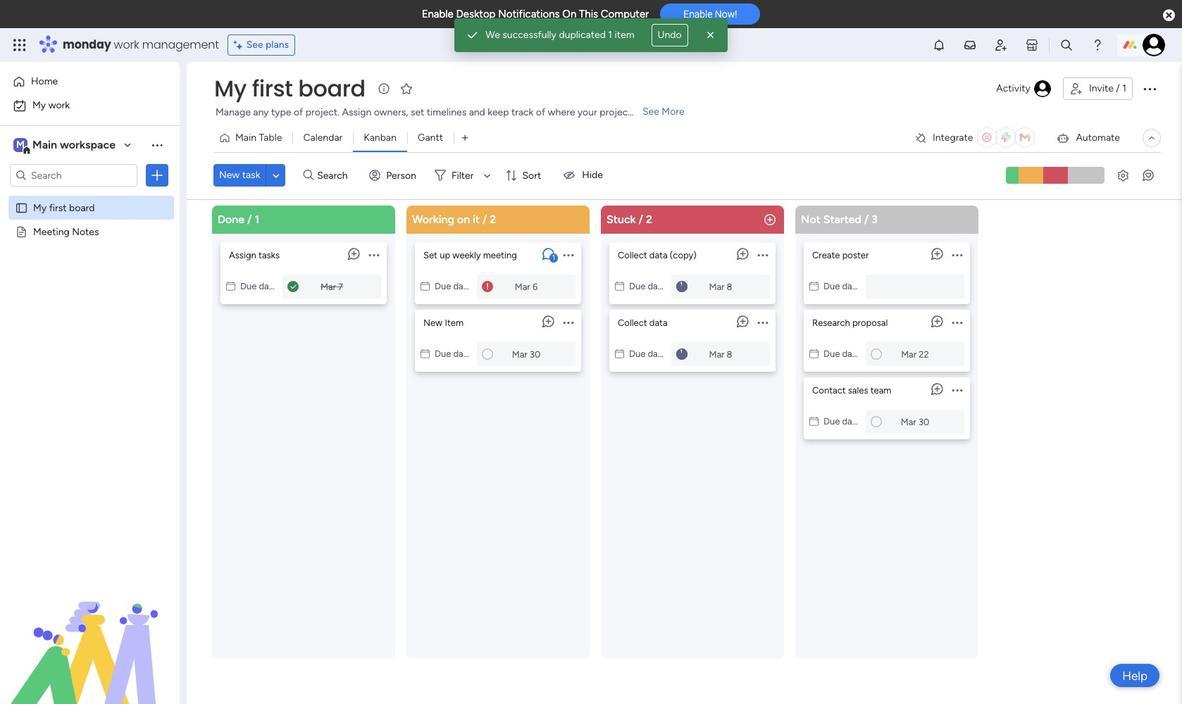 Task type: locate. For each thing, give the bounding box(es) containing it.
0 vertical spatial mar 30
[[512, 349, 541, 359]]

enable
[[422, 8, 454, 20], [684, 9, 713, 20]]

0 horizontal spatial of
[[294, 106, 303, 118]]

data down collect data (copy)
[[649, 317, 668, 328]]

manage
[[216, 106, 251, 118]]

new left task
[[219, 169, 240, 181]]

options image for assign tasks
[[369, 242, 379, 268]]

your
[[578, 106, 597, 118]]

1 2 from the left
[[490, 212, 496, 226]]

public board image
[[15, 201, 28, 214], [15, 225, 28, 238]]

of right track
[[536, 106, 545, 118]]

person
[[386, 170, 416, 182]]

2 right stuck
[[646, 212, 652, 226]]

main inside button
[[235, 132, 256, 144]]

my first board
[[214, 73, 365, 104], [33, 201, 95, 213]]

date down poster
[[842, 281, 861, 291]]

due down new item
[[435, 348, 451, 359]]

v2 calendar view small outline image down collect data
[[615, 348, 624, 359]]

project.
[[306, 106, 340, 118]]

mar 8
[[709, 281, 732, 292], [709, 349, 732, 359]]

date down collect data (copy)
[[648, 281, 666, 291]]

list box
[[0, 193, 180, 434], [415, 236, 581, 372], [609, 236, 776, 372], [804, 236, 970, 439]]

kendall parks image
[[1143, 34, 1165, 56]]

30 down 6
[[530, 349, 541, 359]]

kanban button
[[353, 127, 407, 149]]

1 horizontal spatial board
[[298, 73, 365, 104]]

2 right it
[[490, 212, 496, 226]]

first up 'meeting'
[[49, 201, 67, 213]]

first up type
[[252, 73, 293, 104]]

0 horizontal spatial my first board
[[33, 201, 95, 213]]

due down up
[[435, 281, 451, 291]]

assign
[[342, 106, 371, 118], [229, 250, 256, 260]]

1 vertical spatial see
[[643, 106, 659, 118]]

options image for mar 30
[[563, 242, 574, 268]]

mar 30 down mar 6
[[512, 349, 541, 359]]

due date down collect data (copy)
[[629, 281, 666, 291]]

date down contact sales team
[[842, 416, 861, 427]]

board up notes
[[69, 201, 95, 213]]

my first board up "meeting notes"
[[33, 201, 95, 213]]

due date down research proposal
[[824, 348, 861, 359]]

due date
[[240, 281, 277, 291], [435, 281, 472, 291], [629, 281, 666, 291], [824, 281, 861, 291], [435, 348, 472, 359], [629, 348, 666, 359], [824, 348, 861, 359], [824, 416, 861, 427]]

due date down 'item'
[[435, 348, 472, 359]]

due for new item
[[435, 348, 451, 359]]

due date for assign tasks
[[240, 281, 277, 291]]

mar for contact sales team
[[901, 416, 916, 427]]

where
[[548, 106, 575, 118]]

due down the create
[[824, 281, 840, 291]]

owners,
[[374, 106, 408, 118]]

date down collect data
[[648, 348, 666, 359]]

2 8 from the top
[[727, 349, 732, 359]]

0 vertical spatial public board image
[[15, 201, 28, 214]]

1 collect from the top
[[618, 250, 647, 260]]

due for research proposal
[[824, 348, 840, 359]]

30 down 22
[[919, 416, 929, 427]]

mar
[[320, 281, 336, 292], [515, 281, 530, 292], [709, 281, 725, 292], [512, 349, 527, 359], [709, 349, 725, 359], [901, 349, 917, 359], [901, 416, 916, 427]]

0 horizontal spatial 2
[[490, 212, 496, 226]]

of
[[294, 106, 303, 118], [536, 106, 545, 118]]

2 data from the top
[[649, 317, 668, 328]]

1 vertical spatial mar 8
[[709, 349, 732, 359]]

data for collect data
[[649, 317, 668, 328]]

/ right done at the top left
[[247, 212, 252, 226]]

due down collect data (copy)
[[629, 281, 646, 291]]

0 vertical spatial data
[[649, 250, 668, 260]]

0 horizontal spatial main
[[32, 138, 57, 151]]

0 vertical spatial first
[[252, 73, 293, 104]]

v2 calendar view small outline image
[[226, 281, 235, 291], [421, 348, 430, 359], [615, 348, 624, 359]]

/ right invite on the top right
[[1116, 82, 1120, 94]]

collect
[[618, 250, 647, 260], [618, 317, 647, 328]]

due date for new item
[[435, 348, 472, 359]]

desktop
[[456, 8, 496, 20]]

v2 calendar view small outline image for collect
[[615, 281, 624, 291]]

0 horizontal spatial board
[[69, 201, 95, 213]]

new inside button
[[219, 169, 240, 181]]

help button
[[1110, 664, 1160, 688]]

new
[[219, 169, 240, 181], [423, 317, 443, 328]]

due date for contact sales team
[[824, 416, 861, 427]]

mar 8 for collect data (copy)
[[709, 281, 732, 292]]

stuck / 2
[[607, 212, 652, 226]]

item
[[445, 317, 464, 328]]

main
[[235, 132, 256, 144], [32, 138, 57, 151]]

8 for collect data (copy)
[[727, 281, 732, 292]]

main inside the workspace selection element
[[32, 138, 57, 151]]

/
[[1116, 82, 1120, 94], [247, 212, 252, 226], [483, 212, 487, 226], [639, 212, 643, 226], [864, 212, 869, 226]]

list box containing collect data (copy)
[[609, 236, 776, 372]]

due date down collect data
[[629, 348, 666, 359]]

0 vertical spatial see
[[246, 39, 263, 51]]

home
[[31, 75, 58, 87]]

angle down image
[[273, 170, 280, 181]]

type
[[271, 106, 291, 118]]

1 data from the top
[[649, 250, 668, 260]]

1 8 from the top
[[727, 281, 732, 292]]

2 mar 8 from the top
[[709, 349, 732, 359]]

1 vertical spatial new
[[423, 317, 443, 328]]

(copy)
[[670, 250, 697, 260]]

work right monday
[[114, 37, 139, 53]]

2 collect from the top
[[618, 317, 647, 328]]

enable now!
[[684, 9, 737, 20]]

due down 'assign tasks'
[[240, 281, 257, 291]]

0 vertical spatial assign
[[342, 106, 371, 118]]

0 horizontal spatial mar 30
[[512, 349, 541, 359]]

list box containing set up weekly meeting
[[415, 236, 581, 372]]

data left (copy)
[[649, 250, 668, 260]]

3
[[872, 212, 878, 226]]

mar for research proposal
[[901, 349, 917, 359]]

arrow down image
[[479, 167, 496, 184]]

30 for contact sales team
[[919, 416, 929, 427]]

invite members image
[[994, 38, 1008, 52]]

mar 8 for collect data
[[709, 349, 732, 359]]

/ for done
[[247, 212, 252, 226]]

0 vertical spatial new
[[219, 169, 240, 181]]

done / 1
[[218, 212, 259, 226]]

date down research proposal
[[842, 348, 861, 359]]

collapse board header image
[[1146, 132, 1158, 144]]

my first board up type
[[214, 73, 365, 104]]

my down home
[[32, 99, 46, 111]]

0 horizontal spatial enable
[[422, 8, 454, 20]]

due
[[240, 281, 257, 291], [435, 281, 451, 291], [629, 281, 646, 291], [824, 281, 840, 291], [435, 348, 451, 359], [629, 348, 646, 359], [824, 348, 840, 359], [824, 416, 840, 427]]

1 right done at the top left
[[255, 212, 259, 226]]

work down home
[[48, 99, 70, 111]]

date left the v2 overdue deadline 'image'
[[453, 281, 472, 291]]

v2 calendar view small outline image down the create
[[809, 281, 819, 291]]

8 for collect data
[[727, 349, 732, 359]]

row group
[[209, 205, 987, 705]]

1 vertical spatial my first board
[[33, 201, 95, 213]]

0 horizontal spatial v2 calendar view small outline image
[[226, 281, 235, 291]]

options image for mar 22
[[952, 242, 963, 268]]

1 right invite on the top right
[[1122, 82, 1127, 94]]

list box containing my first board
[[0, 193, 180, 434]]

meeting
[[483, 250, 517, 260]]

1 horizontal spatial v2 calendar view small outline image
[[421, 348, 430, 359]]

it
[[473, 212, 480, 226]]

1 vertical spatial 30
[[919, 416, 929, 427]]

my inside list box
[[33, 201, 47, 213]]

on
[[457, 212, 470, 226]]

workspace options image
[[150, 138, 164, 152]]

work for my
[[48, 99, 70, 111]]

option
[[0, 195, 180, 198]]

my inside option
[[32, 99, 46, 111]]

new for new task
[[219, 169, 240, 181]]

successfully
[[503, 29, 557, 41]]

date down 'item'
[[453, 348, 472, 359]]

my first board inside list box
[[33, 201, 95, 213]]

due date for create poster
[[824, 281, 861, 291]]

2 public board image from the top
[[15, 225, 28, 238]]

1 right meeting
[[552, 253, 555, 262]]

My first board field
[[211, 73, 369, 104]]

see
[[246, 39, 263, 51], [643, 106, 659, 118]]

v2 calendar view small outline image down set
[[421, 281, 430, 291]]

board up project.
[[298, 73, 365, 104]]

see for see plans
[[246, 39, 263, 51]]

0 horizontal spatial assign
[[229, 250, 256, 260]]

due date down create poster
[[824, 281, 861, 291]]

due date for collect data
[[629, 348, 666, 359]]

assign right project.
[[342, 106, 371, 118]]

lottie animation element
[[0, 562, 180, 705]]

alert
[[455, 18, 728, 52]]

see left more
[[643, 106, 659, 118]]

set
[[411, 106, 424, 118]]

mar for collect data (copy)
[[709, 281, 725, 292]]

0 vertical spatial collect
[[618, 250, 647, 260]]

2 of from the left
[[536, 106, 545, 118]]

v2 calendar view small outline image for collect data
[[615, 348, 624, 359]]

due down collect data
[[629, 348, 646, 359]]

0 vertical spatial 30
[[530, 349, 541, 359]]

see inside see more link
[[643, 106, 659, 118]]

mar 30 down mar 22
[[901, 416, 929, 427]]

1 vertical spatial first
[[49, 201, 67, 213]]

1 horizontal spatial main
[[235, 132, 256, 144]]

2 2 from the left
[[646, 212, 652, 226]]

date left v2 done deadline icon
[[259, 281, 277, 291]]

v2 overdue deadline image
[[482, 280, 493, 293]]

1 vertical spatial work
[[48, 99, 70, 111]]

1 horizontal spatial 2
[[646, 212, 652, 226]]

v2 calendar view small outline image
[[421, 281, 430, 291], [615, 281, 624, 291], [809, 281, 819, 291], [809, 348, 819, 359], [809, 416, 819, 427]]

now!
[[715, 9, 737, 20]]

1 vertical spatial 8
[[727, 349, 732, 359]]

30
[[530, 349, 541, 359], [919, 416, 929, 427]]

v2 calendar view small outline image for assign tasks
[[226, 281, 235, 291]]

0 vertical spatial work
[[114, 37, 139, 53]]

v2 calendar view small outline image up collect data
[[615, 281, 624, 291]]

date
[[259, 281, 277, 291], [453, 281, 472, 291], [648, 281, 666, 291], [842, 281, 861, 291], [453, 348, 472, 359], [648, 348, 666, 359], [842, 348, 861, 359], [842, 416, 861, 427]]

stuck
[[607, 212, 636, 226]]

new inside list box
[[423, 317, 443, 328]]

1 public board image from the top
[[15, 201, 28, 214]]

workspace selection element
[[13, 137, 118, 155]]

options image
[[563, 242, 574, 268], [758, 242, 768, 268], [952, 242, 963, 268], [563, 309, 574, 335], [952, 309, 963, 335]]

enable up close 'icon'
[[684, 9, 713, 20]]

team
[[871, 385, 891, 396]]

/ right stuck
[[639, 212, 643, 226]]

due date for research proposal
[[824, 348, 861, 359]]

select product image
[[13, 38, 27, 52]]

0 vertical spatial 8
[[727, 281, 732, 292]]

filter button
[[429, 164, 496, 187]]

1 vertical spatial data
[[649, 317, 668, 328]]

due date down contact sales team
[[824, 416, 861, 427]]

0 vertical spatial board
[[298, 73, 365, 104]]

public board image down workspace icon
[[15, 201, 28, 214]]

1 horizontal spatial assign
[[342, 106, 371, 118]]

due down contact
[[824, 416, 840, 427]]

due down research
[[824, 348, 840, 359]]

public board image left 'meeting'
[[15, 225, 28, 238]]

0 horizontal spatial see
[[246, 39, 263, 51]]

enable left "desktop"
[[422, 8, 454, 20]]

1 vertical spatial mar 30
[[901, 416, 929, 427]]

workspace
[[60, 138, 116, 151]]

data for collect data (copy)
[[649, 250, 668, 260]]

0 vertical spatial mar 8
[[709, 281, 732, 292]]

assign left tasks
[[229, 250, 256, 260]]

new for new item
[[423, 317, 443, 328]]

board
[[298, 73, 365, 104], [69, 201, 95, 213]]

2 horizontal spatial v2 calendar view small outline image
[[615, 348, 624, 359]]

work for monday
[[114, 37, 139, 53]]

mar for collect data
[[709, 349, 725, 359]]

v2 search image
[[303, 168, 314, 184]]

options image
[[1141, 80, 1158, 97], [150, 168, 164, 182], [369, 242, 379, 268], [758, 309, 768, 335], [952, 377, 963, 403]]

/ inside button
[[1116, 82, 1120, 94]]

0 horizontal spatial work
[[48, 99, 70, 111]]

collect data (copy)
[[618, 250, 697, 260]]

gantt
[[418, 132, 443, 144]]

0 horizontal spatial 30
[[530, 349, 541, 359]]

alert containing we successfully duplicated 1 item
[[455, 18, 728, 52]]

task
[[242, 169, 260, 181]]

main left table
[[235, 132, 256, 144]]

v2 calendar view small outline image down new item
[[421, 348, 430, 359]]

mar 30 for new item
[[512, 349, 541, 359]]

due date down 'assign tasks'
[[240, 281, 277, 291]]

1 horizontal spatial my first board
[[214, 73, 365, 104]]

1 vertical spatial collect
[[618, 317, 647, 328]]

new left 'item'
[[423, 317, 443, 328]]

1 horizontal spatial see
[[643, 106, 659, 118]]

set
[[423, 250, 438, 260]]

see for see more
[[643, 106, 659, 118]]

filter
[[452, 170, 474, 182]]

enable desktop notifications on this computer
[[422, 8, 649, 20]]

search everything image
[[1060, 38, 1074, 52]]

1 horizontal spatial of
[[536, 106, 545, 118]]

1 horizontal spatial mar 30
[[901, 416, 929, 427]]

/ left 3
[[864, 212, 869, 226]]

kanban
[[364, 132, 397, 144]]

1 horizontal spatial new
[[423, 317, 443, 328]]

main right workspace icon
[[32, 138, 57, 151]]

see left plans
[[246, 39, 263, 51]]

1 horizontal spatial 30
[[919, 416, 929, 427]]

due for create poster
[[824, 281, 840, 291]]

work inside my work option
[[48, 99, 70, 111]]

1 mar 8 from the top
[[709, 281, 732, 292]]

enable inside button
[[684, 9, 713, 20]]

started
[[823, 212, 861, 226]]

of right type
[[294, 106, 303, 118]]

update feed image
[[963, 38, 977, 52]]

date for contact sales team
[[842, 416, 861, 427]]

my up 'meeting'
[[33, 201, 47, 213]]

mar 22
[[901, 349, 929, 359]]

see inside see plans button
[[246, 39, 263, 51]]

8
[[727, 281, 732, 292], [727, 349, 732, 359]]

notifications
[[498, 8, 560, 20]]

0 horizontal spatial new
[[219, 169, 240, 181]]

research
[[812, 317, 850, 328]]

date for new item
[[453, 348, 472, 359]]

1 vertical spatial public board image
[[15, 225, 28, 238]]

v2 calendar view small outline image down 'assign tasks'
[[226, 281, 235, 291]]

date for create poster
[[842, 281, 861, 291]]

1 of from the left
[[294, 106, 303, 118]]

see more link
[[641, 105, 686, 119]]

1 horizontal spatial enable
[[684, 9, 713, 20]]

sales
[[848, 385, 868, 396]]

options image for collect data
[[758, 309, 768, 335]]

mar for set up weekly meeting
[[515, 281, 530, 292]]

1 horizontal spatial work
[[114, 37, 139, 53]]

home link
[[8, 70, 171, 93]]

keep
[[488, 106, 509, 118]]

due date down up
[[435, 281, 472, 291]]



Task type: vqa. For each thing, say whether or not it's contained in the screenshot.
Main for Main workspace
yes



Task type: describe. For each thing, give the bounding box(es) containing it.
add to favorites image
[[399, 81, 413, 95]]

main for main workspace
[[32, 138, 57, 151]]

due for assign tasks
[[240, 281, 257, 291]]

up
[[440, 250, 450, 260]]

main for main table
[[235, 132, 256, 144]]

any
[[253, 106, 269, 118]]

due for collect data (copy)
[[629, 281, 646, 291]]

invite / 1
[[1089, 82, 1127, 94]]

proposal
[[852, 317, 888, 328]]

1 horizontal spatial first
[[252, 73, 293, 104]]

sort
[[522, 170, 541, 182]]

m
[[16, 139, 25, 151]]

invite / 1 button
[[1063, 77, 1133, 100]]

new task
[[219, 169, 260, 181]]

working
[[412, 212, 454, 226]]

working on it / 2
[[412, 212, 496, 226]]

v2 done deadline image
[[287, 280, 299, 293]]

due for collect data
[[629, 348, 646, 359]]

Search field
[[314, 166, 356, 185]]

add view image
[[462, 133, 468, 143]]

integrate button
[[909, 123, 1045, 153]]

set up weekly meeting
[[423, 250, 517, 260]]

poster
[[842, 250, 869, 260]]

monday
[[63, 37, 111, 53]]

enable for enable now!
[[684, 9, 713, 20]]

my work option
[[8, 94, 171, 117]]

this
[[579, 8, 598, 20]]

computer
[[601, 8, 649, 20]]

main table button
[[213, 127, 293, 149]]

1 left item
[[608, 29, 612, 41]]

monday work management
[[63, 37, 219, 53]]

collect for collect data
[[618, 317, 647, 328]]

1 vertical spatial assign
[[229, 250, 256, 260]]

options image for contact sales team
[[952, 377, 963, 403]]

see plans
[[246, 39, 289, 51]]

due for contact sales team
[[824, 416, 840, 427]]

notifications image
[[932, 38, 946, 52]]

person button
[[364, 164, 425, 187]]

public board image for meeting notes
[[15, 225, 28, 238]]

my work
[[32, 99, 70, 111]]

on
[[562, 8, 576, 20]]

Search in workspace field
[[30, 167, 118, 184]]

1 vertical spatial board
[[69, 201, 95, 213]]

we successfully duplicated 1 item
[[486, 29, 634, 41]]

gantt button
[[407, 127, 454, 149]]

new task image
[[763, 212, 777, 227]]

activity button
[[991, 77, 1057, 100]]

/ right it
[[483, 212, 487, 226]]

due date for set up weekly meeting
[[435, 281, 472, 291]]

/ for invite
[[1116, 82, 1120, 94]]

dapulse close image
[[1163, 8, 1175, 23]]

30 for new item
[[530, 349, 541, 359]]

collect data
[[618, 317, 668, 328]]

my up manage
[[214, 73, 246, 104]]

0 horizontal spatial first
[[49, 201, 67, 213]]

close image
[[704, 28, 718, 42]]

sort button
[[500, 164, 550, 187]]

not started / 3
[[801, 212, 878, 226]]

see more
[[643, 106, 685, 118]]

date for assign tasks
[[259, 281, 277, 291]]

integrate
[[933, 132, 973, 144]]

weekly
[[453, 250, 481, 260]]

v2 calendar view small outline image down contact
[[809, 416, 819, 427]]

mar 6
[[515, 281, 538, 292]]

collect for collect data (copy)
[[618, 250, 647, 260]]

create poster
[[812, 250, 869, 260]]

not
[[801, 212, 821, 226]]

help image
[[1091, 38, 1105, 52]]

date for collect data
[[648, 348, 666, 359]]

date for set up weekly meeting
[[453, 281, 472, 291]]

duplicated
[[559, 29, 606, 41]]

item
[[615, 29, 634, 41]]

automate
[[1076, 132, 1120, 144]]

v2 calendar view small outline image for new item
[[421, 348, 430, 359]]

research proposal
[[812, 317, 888, 328]]

timelines
[[427, 106, 467, 118]]

v2 calendar view small outline image for research
[[809, 281, 819, 291]]

activity
[[996, 82, 1031, 94]]

due date for collect data (copy)
[[629, 281, 666, 291]]

date for collect data (copy)
[[648, 281, 666, 291]]

meeting notes
[[33, 225, 99, 237]]

main table
[[235, 132, 282, 144]]

lottie animation image
[[0, 562, 180, 705]]

enable for enable desktop notifications on this computer
[[422, 8, 454, 20]]

stands.
[[634, 106, 665, 118]]

22
[[919, 349, 929, 359]]

mar 7
[[320, 281, 343, 292]]

mar for new item
[[512, 349, 527, 359]]

workspace image
[[13, 137, 27, 153]]

invite
[[1089, 82, 1114, 94]]

track
[[511, 106, 534, 118]]

management
[[142, 37, 219, 53]]

table
[[259, 132, 282, 144]]

enable now! button
[[660, 4, 760, 25]]

/ for stuck
[[639, 212, 643, 226]]

due for set up weekly meeting
[[435, 281, 451, 291]]

date for research proposal
[[842, 348, 861, 359]]

mar 30 for contact sales team
[[901, 416, 929, 427]]

calendar button
[[293, 127, 353, 149]]

more
[[662, 106, 685, 118]]

meeting
[[33, 225, 70, 237]]

1 inside button
[[1122, 82, 1127, 94]]

undo
[[658, 29, 682, 41]]

my work link
[[8, 94, 171, 117]]

v2 calendar view small outline image down research
[[809, 348, 819, 359]]

and
[[469, 106, 485, 118]]

main workspace
[[32, 138, 116, 151]]

hide button
[[554, 164, 612, 187]]

manage any type of project. assign owners, set timelines and keep track of where your project stands.
[[216, 106, 665, 118]]

mar for assign tasks
[[320, 281, 336, 292]]

row group containing done
[[209, 205, 987, 705]]

0 vertical spatial my first board
[[214, 73, 365, 104]]

tasks
[[259, 250, 280, 260]]

plans
[[266, 39, 289, 51]]

help
[[1122, 669, 1148, 683]]

notes
[[72, 225, 99, 237]]

v2 calendar view small outline image for new
[[421, 281, 430, 291]]

monday marketplace image
[[1025, 38, 1039, 52]]

options image for mar 8
[[758, 242, 768, 268]]

list box containing create poster
[[804, 236, 970, 439]]

we
[[486, 29, 500, 41]]

show board description image
[[375, 82, 392, 96]]

automate button
[[1051, 127, 1126, 149]]

see plans button
[[227, 35, 295, 56]]

done
[[218, 212, 245, 226]]

new task button
[[213, 164, 266, 187]]

7
[[338, 281, 343, 292]]

home option
[[8, 70, 171, 93]]

public board image for my first board
[[15, 201, 28, 214]]



